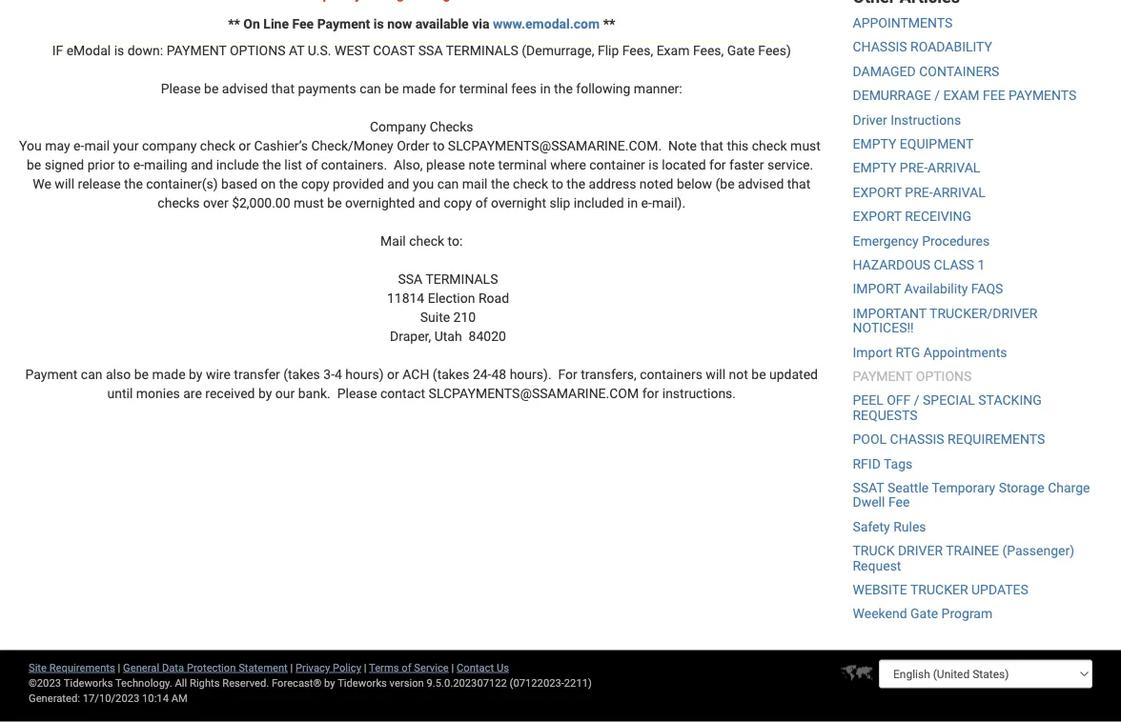 Task type: locate. For each thing, give the bounding box(es) containing it.
by down privacy policy link
[[324, 677, 335, 690]]

0 horizontal spatial payment
[[167, 43, 226, 59]]

rfid
[[853, 457, 881, 472]]

|
[[118, 662, 120, 675], [290, 662, 293, 675], [364, 662, 367, 675], [451, 662, 454, 675]]

payment right down:
[[167, 43, 226, 59]]

you
[[19, 138, 42, 154]]

company checks you may e-mail your company check or cashier's check/money order to slcpayments@ssamarine.com.  note that this check must be signed prior to e-mailing and include the list of containers.  also, please note terminal where container is located for faster service. we will release the container(s) based on the copy provided and you can mail the check to the address noted below (be advised that checks over $2,000.00 must be overnighted and copy of overnight slip included in e-mail).
[[19, 119, 824, 211]]

0 vertical spatial ssa
[[418, 43, 443, 59]]

in right fees at left top
[[540, 81, 551, 97]]

1 (takes from the left
[[283, 367, 320, 383]]

1 horizontal spatial can
[[360, 81, 381, 97]]

| up 9.5.0.202307122
[[451, 662, 454, 675]]

2 horizontal spatial is
[[649, 157, 659, 173]]

for
[[439, 81, 456, 97], [709, 157, 726, 173], [642, 386, 659, 402]]

export up 'export receiving' link at right top
[[853, 185, 902, 201]]

0 vertical spatial can
[[360, 81, 381, 97]]

1 vertical spatial must
[[294, 196, 324, 211]]

contact us link
[[457, 662, 509, 675]]

will left not
[[706, 367, 726, 383]]

2 horizontal spatial by
[[324, 677, 335, 690]]

by up are
[[189, 367, 203, 383]]

must down the list on the top left of page
[[294, 196, 324, 211]]

2 ** from the left
[[603, 16, 615, 32]]

mail).
[[652, 196, 686, 211]]

tideworks
[[338, 677, 387, 690]]

0 horizontal spatial must
[[294, 196, 324, 211]]

that left this
[[700, 138, 724, 154]]

for up the (be
[[709, 157, 726, 173]]

for up checks
[[439, 81, 456, 97]]

1 vertical spatial chassis
[[890, 432, 944, 448]]

made down if emodal is down: payment options at u.s. west coast ssa terminals (demurrage, flip fees, exam fees, gate fees)
[[402, 81, 436, 97]]

options inside appointments chassis roadability damaged containers demurrage / exam fee payments driver instructions empty equipment empty pre-arrival export pre-arrival export receiving emergency procedures hazardous class 1 import availability faqs important trucker/driver notices!! import rtg appointments payment options peel off / special stacking requests pool chassis requirements rfid tags ssat seattle temporary storage charge dwell fee safety rules truck driver trainee (passenger) request website trucker updates weekend gate program
[[916, 369, 972, 385]]

2 horizontal spatial that
[[787, 177, 811, 192]]

reserved.
[[222, 677, 269, 690]]

0 vertical spatial to
[[433, 138, 445, 154]]

** left on
[[228, 16, 240, 32]]

2 horizontal spatial can
[[437, 177, 459, 192]]

demurrage
[[853, 88, 931, 104]]

can left also
[[81, 367, 103, 383]]

options down on
[[230, 43, 286, 59]]

copy up to:
[[444, 196, 472, 211]]

privacy policy link
[[296, 662, 361, 675]]

0 vertical spatial copy
[[301, 177, 329, 192]]

the down the list on the top left of page
[[279, 177, 298, 192]]

empty down driver
[[853, 137, 897, 152]]

to down your
[[118, 157, 130, 173]]

trucker/driver
[[930, 306, 1038, 322]]

(takes left '24-'
[[433, 367, 469, 383]]

is
[[374, 16, 384, 32], [114, 43, 124, 59], [649, 157, 659, 173]]

e- right may
[[74, 138, 84, 154]]

e- down your
[[133, 157, 144, 173]]

fees, right exam
[[693, 43, 724, 59]]

1 vertical spatial is
[[114, 43, 124, 59]]

of left overnight
[[475, 196, 488, 211]]

1 vertical spatial e-
[[133, 157, 144, 173]]

e- down noted
[[641, 196, 652, 211]]

pre- down the empty pre-arrival link
[[905, 185, 933, 201]]

also,
[[394, 157, 423, 173]]

appointments chassis roadability damaged containers demurrage / exam fee payments driver instructions empty equipment empty pre-arrival export pre-arrival export receiving emergency procedures hazardous class 1 import availability faqs important trucker/driver notices!! import rtg appointments payment options peel off / special stacking requests pool chassis requirements rfid tags ssat seattle temporary storage charge dwell fee safety rules truck driver trainee (passenger) request website trucker updates weekend gate program
[[853, 16, 1090, 623]]

receiving
[[905, 209, 971, 225]]

0 vertical spatial fee
[[292, 16, 314, 32]]

2 vertical spatial is
[[649, 157, 659, 173]]

fee up the safety rules link
[[888, 495, 910, 511]]

by inside the site requirements | general data protection statement | privacy policy | terms of service | contact us ©2023 tideworks technology. all rights reserved. forecast® by tideworks version 9.5.0.202307122 (07122023-2211) generated: 17/10/2023 10:14 am
[[324, 677, 335, 690]]

1 vertical spatial made
[[152, 367, 186, 383]]

terminal left fees at left top
[[459, 81, 508, 97]]

or inside payment can also be made by wire transfer (takes 3-4 hours) or ach (takes 24-48 hours).  for transfers, containers will not be updated until monies are received by our bank.  please contact slcpayments@ssamarine.com for instructions.
[[387, 367, 399, 383]]

empty down empty equipment link
[[853, 161, 897, 177]]

gate down trucker
[[910, 607, 938, 623]]

technology.
[[115, 677, 172, 690]]

note
[[468, 157, 495, 173]]

0 horizontal spatial payment
[[25, 367, 78, 383]]

1 horizontal spatial options
[[916, 369, 972, 385]]

arrival down equipment
[[928, 161, 980, 177]]

and down the also,
[[387, 177, 409, 192]]

2 horizontal spatial e-
[[641, 196, 652, 211]]

0 vertical spatial and
[[191, 157, 213, 173]]

the right release
[[124, 177, 143, 192]]

0 horizontal spatial made
[[152, 367, 186, 383]]

0 horizontal spatial copy
[[301, 177, 329, 192]]

0 vertical spatial terminal
[[459, 81, 508, 97]]

fee right line in the left of the page
[[292, 16, 314, 32]]

1 export from the top
[[853, 185, 902, 201]]

0 vertical spatial advised
[[222, 81, 268, 97]]

0 horizontal spatial by
[[189, 367, 203, 383]]

ssa up 11814
[[398, 272, 423, 288]]

of up version
[[402, 662, 411, 675]]

1 horizontal spatial and
[[387, 177, 409, 192]]

1 vertical spatial will
[[706, 367, 726, 383]]

for down containers
[[642, 386, 659, 402]]

©2023 tideworks
[[29, 677, 113, 690]]

chassis up tags at the right
[[890, 432, 944, 448]]

1 horizontal spatial for
[[642, 386, 659, 402]]

the up on
[[262, 157, 281, 173]]

1 vertical spatial payment
[[853, 369, 913, 385]]

in down address
[[627, 196, 638, 211]]

be down you
[[27, 157, 41, 173]]

0 vertical spatial must
[[790, 138, 821, 154]]

important
[[853, 306, 927, 322]]

on
[[243, 16, 260, 32]]

chassis roadability link
[[853, 40, 992, 55]]

is up noted
[[649, 157, 659, 173]]

payment down import
[[853, 369, 913, 385]]

** up flip
[[603, 16, 615, 32]]

2 vertical spatial can
[[81, 367, 103, 383]]

0 horizontal spatial for
[[439, 81, 456, 97]]

statement
[[239, 662, 288, 675]]

1 horizontal spatial please
[[337, 386, 377, 402]]

1 horizontal spatial to
[[433, 138, 445, 154]]

containers
[[919, 64, 999, 80]]

0 horizontal spatial is
[[114, 43, 124, 59]]

based
[[221, 177, 257, 192]]

important trucker/driver notices!! link
[[853, 306, 1038, 337]]

this
[[727, 138, 749, 154]]

1 vertical spatial by
[[258, 386, 272, 402]]

safety rules link
[[853, 520, 926, 535]]

located
[[662, 157, 706, 173]]

0 horizontal spatial mail
[[84, 138, 110, 154]]

0 horizontal spatial /
[[914, 393, 920, 409]]

mail up 'prior'
[[84, 138, 110, 154]]

payment up west on the top left
[[317, 16, 370, 32]]

0 vertical spatial /
[[934, 88, 940, 104]]

1 vertical spatial can
[[437, 177, 459, 192]]

0 vertical spatial by
[[189, 367, 203, 383]]

to up "please"
[[433, 138, 445, 154]]

of right the list on the top left of page
[[305, 157, 318, 173]]

service.
[[767, 157, 813, 173]]

0 vertical spatial chassis
[[853, 40, 907, 55]]

can
[[360, 81, 381, 97], [437, 177, 459, 192], [81, 367, 103, 383]]

be right not
[[751, 367, 766, 383]]

can down west on the top left
[[360, 81, 381, 97]]

advised down on
[[222, 81, 268, 97]]

| up tideworks
[[364, 662, 367, 675]]

empty equipment link
[[853, 137, 974, 152]]

emergency procedures link
[[853, 233, 990, 249]]

1 horizontal spatial made
[[402, 81, 436, 97]]

or up the include at the left of the page
[[239, 138, 251, 154]]

0 horizontal spatial that
[[271, 81, 295, 97]]

road
[[479, 291, 509, 307]]

/ right off
[[914, 393, 920, 409]]

will down signed on the top left of the page
[[55, 177, 74, 192]]

0 horizontal spatial in
[[540, 81, 551, 97]]

pre- down empty equipment link
[[900, 161, 928, 177]]

copy down the list on the top left of page
[[301, 177, 329, 192]]

can inside payment can also be made by wire transfer (takes 3-4 hours) or ach (takes 24-48 hours).  for transfers, containers will not be updated until monies are received by our bank.  please contact slcpayments@ssamarine.com for instructions.
[[81, 367, 103, 383]]

to:
[[448, 234, 463, 249]]

1 ** from the left
[[228, 16, 240, 32]]

container
[[589, 157, 645, 173]]

now
[[387, 16, 412, 32]]

mail down note
[[462, 177, 488, 192]]

0 horizontal spatial **
[[228, 16, 240, 32]]

| left general
[[118, 662, 120, 675]]

1 vertical spatial fee
[[888, 495, 910, 511]]

payment inside appointments chassis roadability damaged containers demurrage / exam fee payments driver instructions empty equipment empty pre-arrival export pre-arrival export receiving emergency procedures hazardous class 1 import availability faqs important trucker/driver notices!! import rtg appointments payment options peel off / special stacking requests pool chassis requirements rfid tags ssat seattle temporary storage charge dwell fee safety rules truck driver trainee (passenger) request website trucker updates weekend gate program
[[853, 369, 913, 385]]

or inside company checks you may e-mail your company check or cashier's check/money order to slcpayments@ssamarine.com.  note that this check must be signed prior to e-mailing and include the list of containers.  also, please note terminal where container is located for faster service. we will release the container(s) based on the copy provided and you can mail the check to the address noted below (be advised that checks over $2,000.00 must be overnighted and copy of overnight slip included in e-mail).
[[239, 138, 251, 154]]

2 horizontal spatial of
[[475, 196, 488, 211]]

terminal up overnight
[[498, 157, 547, 173]]

be right also
[[134, 367, 149, 383]]

gate
[[727, 43, 755, 59], [910, 607, 938, 623]]

0 vertical spatial in
[[540, 81, 551, 97]]

site
[[29, 662, 47, 675]]

hours)
[[345, 367, 384, 383]]

please down hours)
[[337, 386, 377, 402]]

check up overnight
[[513, 177, 548, 192]]

arrival up receiving
[[933, 185, 986, 201]]

payment
[[167, 43, 226, 59], [853, 369, 913, 385]]

1 vertical spatial /
[[914, 393, 920, 409]]

0 vertical spatial is
[[374, 16, 384, 32]]

0 vertical spatial of
[[305, 157, 318, 173]]

(passenger)
[[1002, 544, 1074, 560]]

peel
[[853, 393, 884, 409]]

website trucker updates link
[[853, 583, 1028, 598]]

1 vertical spatial empty
[[853, 161, 897, 177]]

is left now
[[374, 16, 384, 32]]

terminal
[[459, 81, 508, 97], [498, 157, 547, 173]]

/ left exam
[[934, 88, 940, 104]]

2 vertical spatial for
[[642, 386, 659, 402]]

not
[[729, 367, 748, 383]]

made up monies
[[152, 367, 186, 383]]

exam
[[657, 43, 690, 59]]

down:
[[127, 43, 163, 59]]

please down down:
[[161, 81, 201, 97]]

0 horizontal spatial will
[[55, 177, 74, 192]]

if emodal is down: payment options at u.s. west coast ssa terminals (demurrage, flip fees, exam fees, gate fees)
[[52, 43, 791, 59]]

1 vertical spatial payment
[[25, 367, 78, 383]]

can down "please"
[[437, 177, 459, 192]]

1 vertical spatial that
[[700, 138, 724, 154]]

1 horizontal spatial or
[[387, 367, 399, 383]]

export
[[853, 185, 902, 201], [853, 209, 902, 225]]

overnight
[[491, 196, 546, 211]]

fees, right flip
[[622, 43, 653, 59]]

truck
[[853, 544, 895, 560]]

weekend
[[853, 607, 907, 623]]

terminals up election
[[426, 272, 498, 288]]

2 (takes from the left
[[433, 367, 469, 383]]

must up service.
[[790, 138, 821, 154]]

suite
[[420, 310, 450, 326]]

0 vertical spatial e-
[[74, 138, 84, 154]]

0 vertical spatial will
[[55, 177, 74, 192]]

or
[[239, 138, 251, 154], [387, 367, 399, 383]]

line
[[263, 16, 289, 32]]

import
[[853, 282, 901, 298]]

| up forecast® on the bottom left of page
[[290, 662, 293, 675]]

check left to:
[[409, 234, 444, 249]]

0 horizontal spatial (takes
[[283, 367, 320, 383]]

empty pre-arrival link
[[853, 161, 980, 177]]

emergency
[[853, 233, 919, 249]]

9.5.0.202307122
[[427, 677, 507, 690]]

1 horizontal spatial in
[[627, 196, 638, 211]]

0 vertical spatial payment
[[317, 16, 370, 32]]

payment left also
[[25, 367, 78, 383]]

1 horizontal spatial fee
[[888, 495, 910, 511]]

1 horizontal spatial is
[[374, 16, 384, 32]]

please inside payment can also be made by wire transfer (takes 3-4 hours) or ach (takes 24-48 hours).  for transfers, containers will not be updated until monies are received by our bank.  please contact slcpayments@ssamarine.com for instructions.
[[337, 386, 377, 402]]

2 vertical spatial of
[[402, 662, 411, 675]]

ssa terminals 11814 election road suite 210 draper, utah  84020
[[334, 272, 509, 345]]

that down at
[[271, 81, 295, 97]]

notices!!
[[853, 321, 914, 337]]

1 vertical spatial for
[[709, 157, 726, 173]]

options
[[230, 43, 286, 59], [916, 369, 972, 385]]

you
[[413, 177, 434, 192]]

your
[[113, 138, 139, 154]]

demurrage / exam fee payments link
[[853, 88, 1077, 104]]

or up the contact
[[387, 367, 399, 383]]

0 horizontal spatial fee
[[292, 16, 314, 32]]

updated
[[769, 367, 818, 383]]

1 horizontal spatial **
[[603, 16, 615, 32]]

advised down faster
[[738, 177, 784, 192]]

is inside company checks you may e-mail your company check or cashier's check/money order to slcpayments@ssamarine.com.  note that this check must be signed prior to e-mailing and include the list of containers.  also, please note terminal where container is located for faster service. we will release the container(s) based on the copy provided and you can mail the check to the address noted below (be advised that checks over $2,000.00 must be overnighted and copy of overnight slip included in e-mail).
[[649, 157, 659, 173]]

0 vertical spatial export
[[853, 185, 902, 201]]

options up special
[[916, 369, 972, 385]]

appointments
[[853, 16, 953, 31]]

export up 'emergency'
[[853, 209, 902, 225]]

to up slip
[[551, 177, 563, 192]]

can inside company checks you may e-mail your company check or cashier's check/money order to slcpayments@ssamarine.com.  note that this check must be signed prior to e-mailing and include the list of containers.  also, please note terminal where container is located for faster service. we will release the container(s) based on the copy provided and you can mail the check to the address noted below (be advised that checks over $2,000.00 must be overnighted and copy of overnight slip included in e-mail).
[[437, 177, 459, 192]]

1 vertical spatial terminal
[[498, 157, 547, 173]]

cashier's
[[254, 138, 308, 154]]

fees
[[511, 81, 537, 97]]

pre-
[[900, 161, 928, 177], [905, 185, 933, 201]]

and up the container(s)
[[191, 157, 213, 173]]

order
[[397, 138, 429, 154]]

in inside company checks you may e-mail your company check or cashier's check/money order to slcpayments@ssamarine.com.  note that this check must be signed prior to e-mailing and include the list of containers.  also, please note terminal where container is located for faster service. we will release the container(s) based on the copy provided and you can mail the check to the address noted below (be advised that checks over $2,000.00 must be overnighted and copy of overnight slip included in e-mail).
[[627, 196, 638, 211]]

1 horizontal spatial payment
[[853, 369, 913, 385]]

2 vertical spatial that
[[787, 177, 811, 192]]

that down service.
[[787, 177, 811, 192]]

site requirements | general data protection statement | privacy policy | terms of service | contact us ©2023 tideworks technology. all rights reserved. forecast® by tideworks version 9.5.0.202307122 (07122023-2211) generated: 17/10/2023 10:14 am
[[29, 662, 592, 705]]

the down (demurrage,
[[554, 81, 573, 97]]

2 horizontal spatial for
[[709, 157, 726, 173]]

for inside payment can also be made by wire transfer (takes 3-4 hours) or ach (takes 24-48 hours).  for transfers, containers will not be updated until monies are received by our bank.  please contact slcpayments@ssamarine.com for instructions.
[[642, 386, 659, 402]]

0 horizontal spatial or
[[239, 138, 251, 154]]

updates
[[971, 583, 1028, 598]]

chassis up damaged
[[853, 40, 907, 55]]

policy
[[333, 662, 361, 675]]

0 horizontal spatial gate
[[727, 43, 755, 59]]

0 horizontal spatial can
[[81, 367, 103, 383]]

that
[[271, 81, 295, 97], [700, 138, 724, 154], [787, 177, 811, 192]]

1 horizontal spatial fees,
[[693, 43, 724, 59]]

2 vertical spatial to
[[551, 177, 563, 192]]

0 horizontal spatial fees,
[[622, 43, 653, 59]]

0 horizontal spatial please
[[161, 81, 201, 97]]

is left down:
[[114, 43, 124, 59]]

1 empty from the top
[[853, 137, 897, 152]]

3 | from the left
[[364, 662, 367, 675]]

0 vertical spatial or
[[239, 138, 251, 154]]

ssa down ** on line fee payment is now available via www.emodal.com **
[[418, 43, 443, 59]]

www.emodal.com link
[[493, 16, 600, 32]]

coast
[[373, 43, 415, 59]]

(takes up our on the bottom of page
[[283, 367, 320, 383]]

gate left fees)
[[727, 43, 755, 59]]

2 empty from the top
[[853, 161, 897, 177]]

terminals down "via"
[[446, 43, 518, 59]]

1 vertical spatial or
[[387, 367, 399, 383]]

and down 'you'
[[418, 196, 440, 211]]

by left our on the bottom of page
[[258, 386, 272, 402]]



Task type: describe. For each thing, give the bounding box(es) containing it.
0 vertical spatial mail
[[84, 138, 110, 154]]

general
[[123, 662, 159, 675]]

terms
[[369, 662, 399, 675]]

export receiving link
[[853, 209, 971, 225]]

will inside payment can also be made by wire transfer (takes 3-4 hours) or ach (takes 24-48 hours).  for transfers, containers will not be updated until monies are received by our bank.  please contact slcpayments@ssamarine.com for instructions.
[[706, 367, 726, 383]]

at
[[289, 43, 304, 59]]

check/money
[[311, 138, 393, 154]]

stacking
[[978, 393, 1042, 409]]

for
[[558, 367, 578, 383]]

0 vertical spatial arrival
[[928, 161, 980, 177]]

4 | from the left
[[451, 662, 454, 675]]

charge
[[1048, 481, 1090, 496]]

mail check to:
[[380, 234, 463, 249]]

faster
[[729, 157, 764, 173]]

ssa inside ssa terminals 11814 election road suite 210 draper, utah  84020
[[398, 272, 423, 288]]

instructions.
[[662, 386, 736, 402]]

fee
[[983, 88, 1005, 104]]

1 horizontal spatial payment
[[317, 16, 370, 32]]

1 horizontal spatial that
[[700, 138, 724, 154]]

protection
[[187, 662, 236, 675]]

check up service.
[[752, 138, 787, 154]]

received
[[205, 386, 255, 402]]

hazardous
[[853, 258, 931, 273]]

following
[[576, 81, 631, 97]]

trucker
[[910, 583, 968, 598]]

2 | from the left
[[290, 662, 293, 675]]

0 horizontal spatial to
[[118, 157, 130, 173]]

note
[[668, 138, 697, 154]]

mail
[[380, 234, 406, 249]]

will inside company checks you may e-mail your company check or cashier's check/money order to slcpayments@ssamarine.com.  note that this check must be signed prior to e-mailing and include the list of containers.  also, please note terminal where container is located for faster service. we will release the container(s) based on the copy provided and you can mail the check to the address noted below (be advised that checks over $2,000.00 must be overnighted and copy of overnight slip included in e-mail).
[[55, 177, 74, 192]]

1 horizontal spatial /
[[934, 88, 940, 104]]

wire
[[206, 367, 231, 383]]

also
[[106, 367, 131, 383]]

advised inside company checks you may e-mail your company check or cashier's check/money order to slcpayments@ssamarine.com.  note that this check must be signed prior to e-mailing and include the list of containers.  also, please note terminal where container is located for faster service. we will release the container(s) based on the copy provided and you can mail the check to the address noted below (be advised that checks over $2,000.00 must be overnighted and copy of overnight slip included in e-mail).
[[738, 177, 784, 192]]

1 vertical spatial pre-
[[905, 185, 933, 201]]

provided
[[333, 177, 384, 192]]

please
[[426, 157, 465, 173]]

instructions
[[891, 112, 961, 128]]

24-
[[473, 367, 491, 383]]

2 vertical spatial e-
[[641, 196, 652, 211]]

terminal inside company checks you may e-mail your company check or cashier's check/money order to slcpayments@ssamarine.com.  note that this check must be signed prior to e-mailing and include the list of containers.  also, please note terminal where container is located for faster service. we will release the container(s) based on the copy provided and you can mail the check to the address noted below (be advised that checks over $2,000.00 must be overnighted and copy of overnight slip included in e-mail).
[[498, 157, 547, 173]]

manner:
[[634, 81, 682, 97]]

(be
[[716, 177, 735, 192]]

requirements
[[948, 432, 1045, 448]]

driver
[[853, 112, 887, 128]]

1 horizontal spatial must
[[790, 138, 821, 154]]

be up the include at the left of the page
[[204, 81, 219, 97]]

requirements
[[49, 662, 115, 675]]

1 fees, from the left
[[622, 43, 653, 59]]

0 vertical spatial for
[[439, 81, 456, 97]]

0 horizontal spatial options
[[230, 43, 286, 59]]

flip
[[598, 43, 619, 59]]

1 vertical spatial copy
[[444, 196, 472, 211]]

the down where
[[567, 177, 585, 192]]

over
[[203, 196, 228, 211]]

service
[[414, 662, 449, 675]]

rtg
[[896, 345, 920, 361]]

availability
[[904, 282, 968, 298]]

we
[[33, 177, 51, 192]]

$2,000.00
[[232, 196, 290, 211]]

tags
[[884, 457, 913, 472]]

3-
[[323, 367, 335, 383]]

please be advised that payments can be made for terminal fees in the following manner:
[[161, 81, 682, 97]]

0 horizontal spatial of
[[305, 157, 318, 173]]

payments
[[298, 81, 356, 97]]

payment inside payment can also be made by wire transfer (takes 3-4 hours) or ach (takes 24-48 hours).  for transfers, containers will not be updated until monies are received by our bank.  please contact slcpayments@ssamarine.com for instructions.
[[25, 367, 78, 383]]

storage
[[999, 481, 1045, 496]]

peel off / special stacking requests link
[[853, 393, 1042, 424]]

1 | from the left
[[118, 662, 120, 675]]

gate inside appointments chassis roadability damaged containers demurrage / exam fee payments driver instructions empty equipment empty pre-arrival export pre-arrival export receiving emergency procedures hazardous class 1 import availability faqs important trucker/driver notices!! import rtg appointments payment options peel off / special stacking requests pool chassis requirements rfid tags ssat seattle temporary storage charge dwell fee safety rules truck driver trainee (passenger) request website trucker updates weekend gate program
[[910, 607, 938, 623]]

made inside payment can also be made by wire transfer (takes 3-4 hours) or ach (takes 24-48 hours).  for transfers, containers will not be updated until monies are received by our bank.  please contact slcpayments@ssamarine.com for instructions.
[[152, 367, 186, 383]]

site requirements link
[[29, 662, 115, 675]]

utah
[[434, 329, 462, 345]]

2 fees, from the left
[[693, 43, 724, 59]]

1 vertical spatial arrival
[[933, 185, 986, 201]]

safety
[[853, 520, 890, 535]]

program
[[942, 607, 993, 623]]

general data protection statement link
[[123, 662, 288, 675]]

for inside company checks you may e-mail your company check or cashier's check/money order to slcpayments@ssamarine.com.  note that this check must be signed prior to e-mailing and include the list of containers.  also, please note terminal where container is located for faster service. we will release the container(s) based on the copy provided and you can mail the check to the address noted below (be advised that checks over $2,000.00 must be overnighted and copy of overnight slip included in e-mail).
[[709, 157, 726, 173]]

17/10/2023
[[83, 693, 139, 705]]

privacy
[[296, 662, 330, 675]]

payments
[[1009, 88, 1077, 104]]

exam
[[943, 88, 980, 104]]

(demurrage,
[[522, 43, 594, 59]]

be down the coast
[[384, 81, 399, 97]]

where
[[550, 157, 586, 173]]

contact
[[457, 662, 494, 675]]

of inside the site requirements | general data protection statement | privacy policy | terms of service | contact us ©2023 tideworks technology. all rights reserved. forecast® by tideworks version 9.5.0.202307122 (07122023-2211) generated: 17/10/2023 10:14 am
[[402, 662, 411, 675]]

be down provided
[[327, 196, 342, 211]]

0 horizontal spatial advised
[[222, 81, 268, 97]]

terminals inside ssa terminals 11814 election road suite 210 draper, utah  84020
[[426, 272, 498, 288]]

www.emodal.com
[[493, 16, 600, 32]]

pool chassis requirements link
[[853, 432, 1045, 448]]

0 horizontal spatial and
[[191, 157, 213, 173]]

0 vertical spatial please
[[161, 81, 201, 97]]

may
[[45, 138, 70, 154]]

2 export from the top
[[853, 209, 902, 225]]

pool
[[853, 432, 887, 448]]

damaged containers link
[[853, 64, 999, 80]]

driver
[[898, 544, 943, 560]]

off
[[887, 393, 911, 409]]

signed
[[45, 157, 84, 173]]

draper,
[[390, 329, 431, 345]]

1 vertical spatial and
[[387, 177, 409, 192]]

210
[[453, 310, 476, 326]]

container(s)
[[146, 177, 218, 192]]

1 vertical spatial mail
[[462, 177, 488, 192]]

1
[[978, 258, 985, 273]]

1 horizontal spatial by
[[258, 386, 272, 402]]

request
[[853, 559, 901, 574]]

release
[[78, 177, 121, 192]]

check up the include at the left of the page
[[200, 138, 235, 154]]

2 horizontal spatial to
[[551, 177, 563, 192]]

contact
[[380, 386, 425, 402]]

2 vertical spatial and
[[418, 196, 440, 211]]

requests
[[853, 408, 918, 424]]

1 vertical spatial of
[[475, 196, 488, 211]]

the up overnight
[[491, 177, 510, 192]]

checks
[[430, 119, 473, 135]]

0 vertical spatial pre-
[[900, 161, 928, 177]]

overnighted
[[345, 196, 415, 211]]

transfers,
[[581, 367, 637, 383]]

until
[[107, 386, 133, 402]]

fee inside appointments chassis roadability damaged containers demurrage / exam fee payments driver instructions empty equipment empty pre-arrival export pre-arrival export receiving emergency procedures hazardous class 1 import availability faqs important trucker/driver notices!! import rtg appointments payment options peel off / special stacking requests pool chassis requirements rfid tags ssat seattle temporary storage charge dwell fee safety rules truck driver trainee (passenger) request website trucker updates weekend gate program
[[888, 495, 910, 511]]

** on line fee payment is now available via www.emodal.com **
[[228, 16, 615, 32]]

0 vertical spatial payment
[[167, 43, 226, 59]]

appointments link
[[853, 16, 953, 31]]

include
[[216, 157, 259, 173]]

are
[[183, 386, 202, 402]]

list
[[284, 157, 302, 173]]

0 vertical spatial terminals
[[446, 43, 518, 59]]

ach
[[403, 367, 429, 383]]

2211)
[[564, 677, 592, 690]]

us
[[497, 662, 509, 675]]

our
[[275, 386, 295, 402]]

noted
[[640, 177, 673, 192]]



Task type: vqa. For each thing, say whether or not it's contained in the screenshot.
Faster
yes



